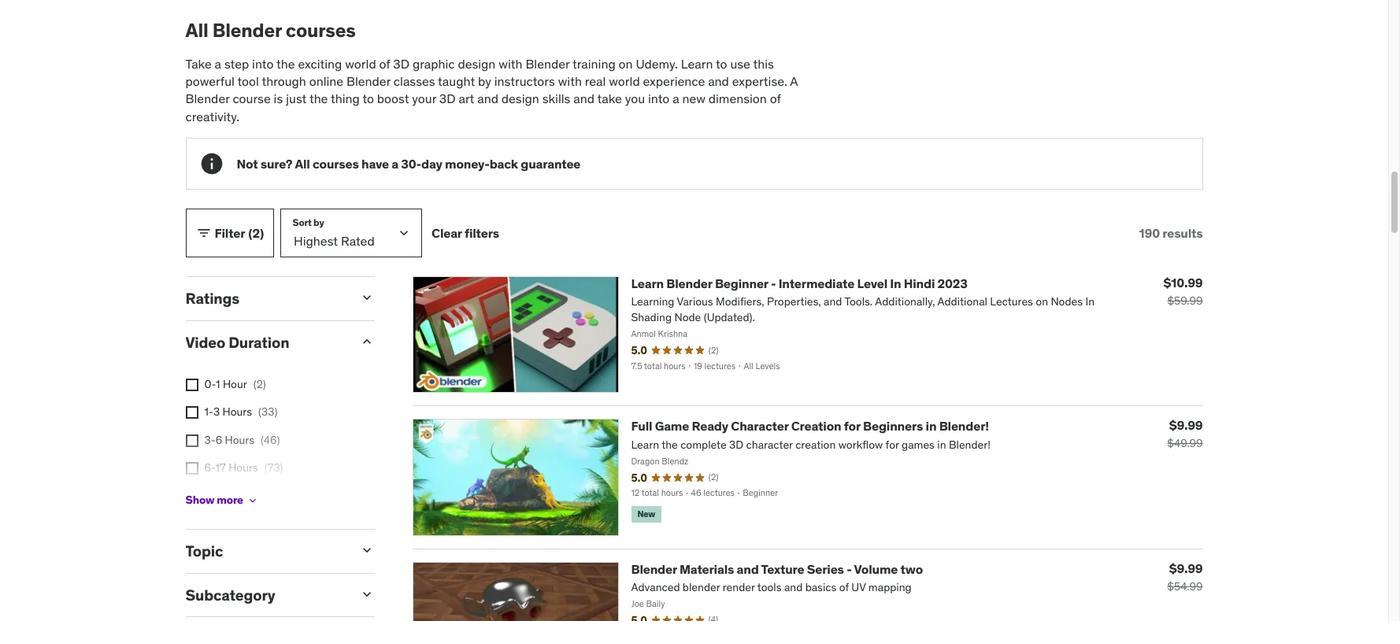 Task type: describe. For each thing, give the bounding box(es) containing it.
you
[[625, 91, 645, 107]]

this
[[754, 56, 774, 71]]

boost
[[377, 91, 409, 107]]

have
[[362, 156, 389, 171]]

filter (2)
[[215, 225, 264, 241]]

(73)
[[265, 461, 283, 475]]

1 vertical spatial design
[[502, 91, 540, 107]]

exciting
[[298, 56, 342, 71]]

17+
[[204, 489, 222, 504]]

sure?
[[261, 156, 293, 171]]

$59.99
[[1168, 294, 1204, 308]]

0 vertical spatial a
[[215, 56, 221, 71]]

just
[[286, 91, 307, 107]]

1
[[216, 377, 220, 391]]

$9.99 $54.99
[[1168, 561, 1204, 594]]

190 results
[[1140, 225, 1204, 241]]

small image for subcategory
[[359, 587, 375, 602]]

ready
[[692, 419, 729, 434]]

game
[[655, 419, 690, 434]]

3-6 hours (46)
[[204, 433, 280, 447]]

$10.99
[[1164, 275, 1204, 291]]

0 horizontal spatial all
[[186, 18, 208, 42]]

17
[[216, 461, 226, 475]]

video
[[186, 333, 225, 352]]

small image for video duration
[[359, 334, 375, 350]]

course
[[233, 91, 271, 107]]

step
[[224, 56, 249, 71]]

video duration button
[[186, 333, 346, 352]]

6
[[216, 433, 222, 447]]

blender!
[[940, 419, 989, 434]]

0 horizontal spatial of
[[379, 56, 390, 71]]

full
[[632, 419, 653, 434]]

creation
[[792, 419, 842, 434]]

money-
[[445, 156, 490, 171]]

beginners
[[864, 419, 924, 434]]

clear filters
[[432, 225, 499, 241]]

2023
[[938, 276, 968, 292]]

1 vertical spatial (2)
[[253, 377, 266, 391]]

guarantee
[[521, 156, 581, 171]]

filter
[[215, 225, 245, 241]]

in
[[926, 419, 937, 434]]

17+ hours
[[204, 489, 254, 504]]

1-3 hours (33)
[[204, 405, 278, 419]]

1 vertical spatial world
[[609, 73, 640, 89]]

two
[[901, 561, 923, 577]]

and down by
[[478, 91, 499, 107]]

creativity.
[[186, 109, 240, 124]]

and up dimension
[[708, 73, 729, 89]]

and left texture
[[737, 561, 759, 577]]

on
[[619, 56, 633, 71]]

xsmall image inside show more button
[[247, 495, 259, 507]]

show more
[[186, 493, 243, 508]]

blender up instructors
[[526, 56, 570, 71]]

thing
[[331, 91, 360, 107]]

ratings button
[[186, 289, 346, 308]]

full game ready character creation for beginners in blender!
[[632, 419, 989, 434]]

hours for 1-3 hours
[[223, 405, 252, 419]]

instructors
[[495, 73, 555, 89]]

hours for 6-17 hours
[[229, 461, 258, 475]]

0 vertical spatial world
[[345, 56, 376, 71]]

udemy.
[[636, 56, 678, 71]]

beginner
[[715, 276, 769, 292]]

0-1 hour (2)
[[204, 377, 266, 391]]

190 results status
[[1140, 225, 1204, 241]]

hours for 3-6 hours
[[225, 433, 255, 447]]

1 vertical spatial all
[[295, 156, 310, 171]]

intermediate
[[779, 276, 855, 292]]

full game ready character creation for beginners in blender! link
[[632, 419, 989, 434]]

video duration
[[186, 333, 289, 352]]

results
[[1163, 225, 1204, 241]]

0 horizontal spatial into
[[252, 56, 274, 71]]

hindi
[[904, 276, 935, 292]]

new
[[683, 91, 706, 107]]

volume
[[855, 561, 898, 577]]

show more button
[[186, 485, 259, 517]]

$49.99
[[1168, 437, 1204, 451]]

(33)
[[258, 405, 278, 419]]

online
[[309, 73, 344, 89]]

1 horizontal spatial of
[[770, 91, 781, 107]]

not
[[237, 156, 258, 171]]

more
[[217, 493, 243, 508]]

$54.99
[[1168, 580, 1204, 594]]

$9.99 $49.99
[[1168, 418, 1204, 451]]



Task type: vqa. For each thing, say whether or not it's contained in the screenshot.
world
yes



Task type: locate. For each thing, give the bounding box(es) containing it.
$9.99 inside $9.99 $49.99
[[1170, 418, 1204, 434]]

190
[[1140, 225, 1161, 241]]

take
[[598, 91, 622, 107]]

into up tool
[[252, 56, 274, 71]]

0 vertical spatial small image
[[359, 543, 375, 558]]

day
[[422, 156, 443, 171]]

skills
[[543, 91, 571, 107]]

hours right 3
[[223, 405, 252, 419]]

materials
[[680, 561, 734, 577]]

the
[[277, 56, 295, 71], [310, 91, 328, 107]]

2 vertical spatial a
[[392, 156, 399, 171]]

into
[[252, 56, 274, 71], [648, 91, 670, 107]]

1 horizontal spatial all
[[295, 156, 310, 171]]

1 xsmall image from the top
[[186, 379, 198, 391]]

xsmall image
[[186, 379, 198, 391], [186, 435, 198, 447]]

courses up exciting
[[286, 18, 356, 42]]

not sure? all courses have a 30-day money-back guarantee
[[237, 156, 581, 171]]

1 $9.99 from the top
[[1170, 418, 1204, 434]]

blender materials and texture series - volume two
[[632, 561, 923, 577]]

1 horizontal spatial design
[[502, 91, 540, 107]]

all right 'sure?'
[[295, 156, 310, 171]]

classes
[[394, 73, 435, 89]]

1 horizontal spatial with
[[558, 73, 582, 89]]

0-
[[204, 377, 216, 391]]

hours right 6
[[225, 433, 255, 447]]

topic
[[186, 542, 223, 561]]

1 vertical spatial into
[[648, 91, 670, 107]]

0 horizontal spatial design
[[458, 56, 496, 71]]

0 vertical spatial with
[[499, 56, 523, 71]]

1 small image from the top
[[359, 543, 375, 558]]

back
[[490, 156, 518, 171]]

character
[[731, 419, 789, 434]]

small image
[[196, 225, 212, 241], [359, 290, 375, 306], [359, 334, 375, 350]]

1 horizontal spatial 3d
[[440, 91, 456, 107]]

0 vertical spatial xsmall image
[[186, 379, 198, 391]]

blender up step
[[213, 18, 282, 42]]

(2)
[[248, 225, 264, 241], [253, 377, 266, 391]]

learn blender beginner - intermediate level in hindi 2023
[[632, 276, 968, 292]]

a
[[215, 56, 221, 71], [673, 91, 680, 107], [392, 156, 399, 171]]

2 vertical spatial xsmall image
[[247, 495, 259, 507]]

your
[[412, 91, 436, 107]]

the up through
[[277, 56, 295, 71]]

0 horizontal spatial learn
[[632, 276, 664, 292]]

1 vertical spatial of
[[770, 91, 781, 107]]

series
[[807, 561, 844, 577]]

is
[[274, 91, 283, 107]]

0 vertical spatial -
[[771, 276, 776, 292]]

duration
[[229, 333, 289, 352]]

small image for ratings
[[359, 290, 375, 306]]

to right thing
[[363, 91, 374, 107]]

1 horizontal spatial into
[[648, 91, 670, 107]]

take a step into the exciting world of 3d graphic design with blender training on udemy. learn to use this powerful tool through online blender classes taught by instructors with real world experience and expertise. a blender course is just the thing to boost your 3d art and design skills and take you into a new dimension of creativity.
[[186, 56, 798, 124]]

all up take
[[186, 18, 208, 42]]

0 horizontal spatial with
[[499, 56, 523, 71]]

hours
[[223, 405, 252, 419], [225, 433, 255, 447], [229, 461, 258, 475], [224, 489, 254, 504]]

xsmall image
[[186, 407, 198, 419], [186, 463, 198, 475], [247, 495, 259, 507]]

powerful
[[186, 73, 235, 89]]

all
[[186, 18, 208, 42], [295, 156, 310, 171]]

1 vertical spatial xsmall image
[[186, 435, 198, 447]]

of up boost
[[379, 56, 390, 71]]

level
[[858, 276, 888, 292]]

and
[[708, 73, 729, 89], [478, 91, 499, 107], [574, 91, 595, 107], [737, 561, 759, 577]]

1 vertical spatial with
[[558, 73, 582, 89]]

blender down the powerful
[[186, 91, 230, 107]]

1 horizontal spatial the
[[310, 91, 328, 107]]

hours right 17+
[[224, 489, 254, 504]]

design
[[458, 56, 496, 71], [502, 91, 540, 107]]

small image
[[359, 543, 375, 558], [359, 587, 375, 602]]

1 vertical spatial small image
[[359, 587, 375, 602]]

2 xsmall image from the top
[[186, 435, 198, 447]]

1 vertical spatial the
[[310, 91, 328, 107]]

xsmall image left 1-
[[186, 407, 198, 419]]

(2) right "hour" on the left bottom of page
[[253, 377, 266, 391]]

1 vertical spatial $9.99
[[1170, 561, 1204, 576]]

0 vertical spatial (2)
[[248, 225, 264, 241]]

a
[[790, 73, 798, 89]]

0 vertical spatial small image
[[196, 225, 212, 241]]

of
[[379, 56, 390, 71], [770, 91, 781, 107]]

dimension
[[709, 91, 767, 107]]

all blender courses
[[186, 18, 356, 42]]

learn blender beginner - intermediate level in hindi 2023 link
[[632, 276, 968, 292]]

30-
[[401, 156, 422, 171]]

xsmall image for 1-
[[186, 407, 198, 419]]

3d left art
[[440, 91, 456, 107]]

into down experience
[[648, 91, 670, 107]]

6-17 hours (73)
[[204, 461, 283, 475]]

hours right 17 at the bottom left of page
[[229, 461, 258, 475]]

- right 'series'
[[847, 561, 852, 577]]

(2) right the filter
[[248, 225, 264, 241]]

0 vertical spatial 3d
[[393, 56, 410, 71]]

world down on
[[609, 73, 640, 89]]

of down expertise. on the right
[[770, 91, 781, 107]]

courses left 'have'
[[313, 156, 359, 171]]

1 vertical spatial learn
[[632, 276, 664, 292]]

training
[[573, 56, 616, 71]]

texture
[[761, 561, 805, 577]]

blender
[[213, 18, 282, 42], [526, 56, 570, 71], [347, 73, 391, 89], [186, 91, 230, 107], [667, 276, 713, 292], [632, 561, 677, 577]]

a left step
[[215, 56, 221, 71]]

1 vertical spatial courses
[[313, 156, 359, 171]]

3-
[[204, 433, 216, 447]]

to
[[716, 56, 728, 71], [363, 91, 374, 107]]

6-
[[204, 461, 216, 475]]

for
[[844, 419, 861, 434]]

1 horizontal spatial -
[[847, 561, 852, 577]]

subcategory button
[[186, 586, 346, 605]]

take
[[186, 56, 212, 71]]

a left the 30-
[[392, 156, 399, 171]]

$9.99 inside the $9.99 $54.99
[[1170, 561, 1204, 576]]

ratings
[[186, 289, 240, 308]]

$9.99 up $49.99
[[1170, 418, 1204, 434]]

1 vertical spatial a
[[673, 91, 680, 107]]

1 vertical spatial xsmall image
[[186, 463, 198, 475]]

tool
[[238, 73, 259, 89]]

art
[[459, 91, 475, 107]]

2 horizontal spatial a
[[673, 91, 680, 107]]

$9.99 for full game ready character creation for beginners in blender!
[[1170, 418, 1204, 434]]

0 vertical spatial the
[[277, 56, 295, 71]]

1 horizontal spatial to
[[716, 56, 728, 71]]

0 vertical spatial into
[[252, 56, 274, 71]]

1 vertical spatial small image
[[359, 290, 375, 306]]

xsmall image for 3-
[[186, 435, 198, 447]]

$9.99 up $54.99
[[1170, 561, 1204, 576]]

in
[[891, 276, 902, 292]]

2 small image from the top
[[359, 587, 375, 602]]

blender left beginner
[[667, 276, 713, 292]]

3d up classes
[[393, 56, 410, 71]]

xsmall image left '0-'
[[186, 379, 198, 391]]

with up instructors
[[499, 56, 523, 71]]

xsmall image left 3-
[[186, 435, 198, 447]]

0 horizontal spatial to
[[363, 91, 374, 107]]

real
[[585, 73, 606, 89]]

0 vertical spatial xsmall image
[[186, 407, 198, 419]]

xsmall image for 6-
[[186, 463, 198, 475]]

topic button
[[186, 542, 346, 561]]

2 $9.99 from the top
[[1170, 561, 1204, 576]]

taught
[[438, 73, 475, 89]]

0 vertical spatial $9.99
[[1170, 418, 1204, 434]]

0 vertical spatial design
[[458, 56, 496, 71]]

xsmall image for 0-
[[186, 379, 198, 391]]

xsmall image left "6-"
[[186, 463, 198, 475]]

(46)
[[261, 433, 280, 447]]

filters
[[465, 225, 499, 241]]

to left 'use'
[[716, 56, 728, 71]]

show
[[186, 493, 215, 508]]

clear filters button
[[432, 209, 499, 258]]

0 horizontal spatial a
[[215, 56, 221, 71]]

$9.99 for blender materials and texture series - volume two
[[1170, 561, 1204, 576]]

0 horizontal spatial 3d
[[393, 56, 410, 71]]

2 vertical spatial small image
[[359, 334, 375, 350]]

design up by
[[458, 56, 496, 71]]

0 vertical spatial of
[[379, 56, 390, 71]]

graphic
[[413, 56, 455, 71]]

subcategory
[[186, 586, 275, 605]]

- right beginner
[[771, 276, 776, 292]]

0 horizontal spatial the
[[277, 56, 295, 71]]

0 vertical spatial learn
[[681, 56, 713, 71]]

1 vertical spatial to
[[363, 91, 374, 107]]

learn inside take a step into the exciting world of 3d graphic design with blender training on udemy. learn to use this powerful tool through online blender classes taught by instructors with real world experience and expertise. a blender course is just the thing to boost your 3d art and design skills and take you into a new dimension of creativity.
[[681, 56, 713, 71]]

0 horizontal spatial world
[[345, 56, 376, 71]]

1 horizontal spatial a
[[392, 156, 399, 171]]

world up thing
[[345, 56, 376, 71]]

and down "real"
[[574, 91, 595, 107]]

1 vertical spatial -
[[847, 561, 852, 577]]

through
[[262, 73, 306, 89]]

3
[[213, 405, 220, 419]]

0 vertical spatial all
[[186, 18, 208, 42]]

0 vertical spatial courses
[[286, 18, 356, 42]]

1-
[[204, 405, 213, 419]]

1 horizontal spatial world
[[609, 73, 640, 89]]

-
[[771, 276, 776, 292], [847, 561, 852, 577]]

by
[[478, 73, 492, 89]]

xsmall image right more
[[247, 495, 259, 507]]

design down instructors
[[502, 91, 540, 107]]

the down the online
[[310, 91, 328, 107]]

1 vertical spatial 3d
[[440, 91, 456, 107]]

blender left materials
[[632, 561, 677, 577]]

0 horizontal spatial -
[[771, 276, 776, 292]]

use
[[731, 56, 751, 71]]

0 vertical spatial to
[[716, 56, 728, 71]]

a down experience
[[673, 91, 680, 107]]

small image for topic
[[359, 543, 375, 558]]

1 horizontal spatial learn
[[681, 56, 713, 71]]

with up skills
[[558, 73, 582, 89]]

blender up thing
[[347, 73, 391, 89]]



